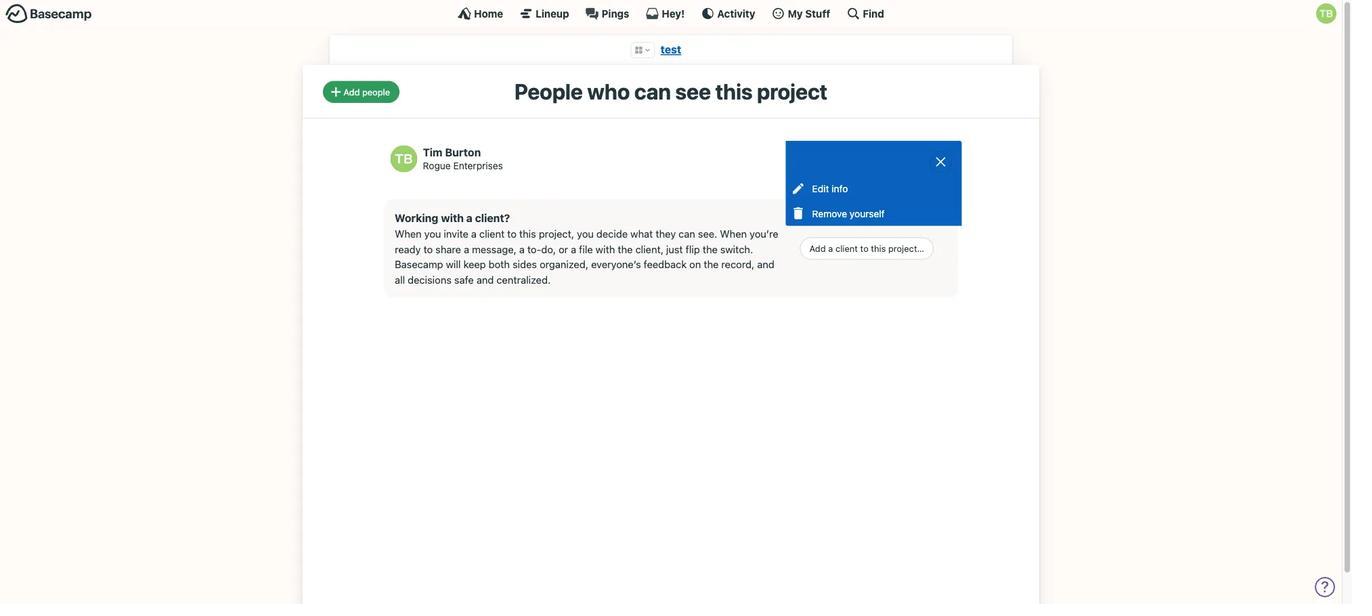 Task type: locate. For each thing, give the bounding box(es) containing it.
with
[[441, 212, 464, 225], [596, 243, 615, 255]]

decide
[[597, 228, 628, 240]]

client down remove yourself
[[836, 243, 858, 253]]

can up flip
[[679, 228, 696, 240]]

0 horizontal spatial you
[[424, 228, 441, 240]]

hey! button
[[646, 7, 685, 20]]

remove
[[812, 208, 847, 219]]

everyone's
[[591, 258, 641, 270]]

lineup link
[[520, 7, 569, 20]]

to-
[[527, 243, 541, 255]]

0 horizontal spatial with
[[441, 212, 464, 225]]

to down yourself
[[861, 243, 869, 253]]

centralized.
[[497, 274, 551, 285]]

enterprises
[[453, 160, 503, 171]]

0 horizontal spatial and
[[477, 274, 494, 285]]

and
[[757, 258, 775, 270], [477, 274, 494, 285]]

2 horizontal spatial this
[[871, 243, 886, 253]]

my stuff button
[[772, 7, 831, 20]]

project,
[[539, 228, 574, 240]]

and right record,
[[757, 258, 775, 270]]

with up invite
[[441, 212, 464, 225]]

1 horizontal spatial with
[[596, 243, 615, 255]]

2 vertical spatial this
[[871, 243, 886, 253]]

1 horizontal spatial tim burton image
[[1317, 3, 1337, 24]]

the right on
[[704, 258, 719, 270]]

0 vertical spatial add
[[344, 87, 360, 97]]

tim
[[423, 146, 443, 159]]

a
[[466, 212, 473, 225], [471, 228, 477, 240], [464, 243, 469, 255], [519, 243, 525, 255], [571, 243, 577, 255], [829, 243, 833, 253]]

you up file
[[577, 228, 594, 240]]

see.
[[698, 228, 718, 240]]

home link
[[458, 7, 503, 20]]

can left 'see'
[[634, 78, 671, 104]]

add people
[[344, 87, 390, 97]]

the down see.
[[703, 243, 718, 255]]

decisions
[[408, 274, 452, 285]]

activity link
[[701, 7, 756, 20]]

add for add a client to this project…
[[810, 243, 826, 253]]

1 vertical spatial this
[[519, 228, 536, 240]]

tim burton image inside main element
[[1317, 3, 1337, 24]]

file
[[579, 243, 593, 255]]

client up message,
[[479, 228, 505, 240]]

they
[[656, 228, 676, 240]]

1 vertical spatial and
[[477, 274, 494, 285]]

to
[[507, 228, 517, 240], [424, 243, 433, 255], [861, 243, 869, 253]]

client
[[479, 228, 505, 240], [836, 243, 858, 253]]

1 horizontal spatial when
[[720, 228, 747, 240]]

1 horizontal spatial client
[[836, 243, 858, 253]]

feedback
[[644, 258, 687, 270]]

test link
[[661, 43, 682, 56]]

0 vertical spatial with
[[441, 212, 464, 225]]

you're
[[750, 228, 779, 240]]

or
[[559, 243, 568, 255]]

who
[[587, 78, 630, 104]]

add for add people
[[344, 87, 360, 97]]

sides
[[513, 258, 537, 270]]

both
[[489, 258, 510, 270]]

0 vertical spatial this
[[716, 78, 753, 104]]

add down remove
[[810, 243, 826, 253]]

to up message,
[[507, 228, 517, 240]]

test
[[661, 43, 682, 56]]

basecamp
[[395, 258, 443, 270]]

1 horizontal spatial add
[[810, 243, 826, 253]]

this inside add a client to this project… link
[[871, 243, 886, 253]]

this left project…
[[871, 243, 886, 253]]

switch.
[[721, 243, 753, 255]]

1 horizontal spatial can
[[679, 228, 696, 240]]

edit info link
[[786, 176, 962, 201]]

add
[[344, 87, 360, 97], [810, 243, 826, 253]]

2 horizontal spatial to
[[861, 243, 869, 253]]

all
[[395, 274, 405, 285]]

1 vertical spatial can
[[679, 228, 696, 240]]

the
[[618, 243, 633, 255], [703, 243, 718, 255], [704, 258, 719, 270]]

0 horizontal spatial when
[[395, 228, 422, 240]]

1 vertical spatial with
[[596, 243, 615, 255]]

0 horizontal spatial can
[[634, 78, 671, 104]]

add left "people"
[[344, 87, 360, 97]]

this inside working with a client? when you invite a client to this project, you decide what they can see. when you're ready to share a message, a to-do, or a file with the client, just flip the switch. basecamp will keep both sides organized, everyone's feedback on the record, and all decisions safe and centralized.
[[519, 228, 536, 240]]

edit
[[812, 183, 829, 194]]

invite
[[444, 228, 469, 240]]

a inside add a client to this project… link
[[829, 243, 833, 253]]

when
[[395, 228, 422, 240], [720, 228, 747, 240]]

pings
[[602, 7, 629, 19]]

1 horizontal spatial this
[[716, 78, 753, 104]]

0 vertical spatial can
[[634, 78, 671, 104]]

2 you from the left
[[577, 228, 594, 240]]

project…
[[889, 243, 924, 253]]

you
[[424, 228, 441, 240], [577, 228, 594, 240]]

this up "to-"
[[519, 228, 536, 240]]

0 horizontal spatial this
[[519, 228, 536, 240]]

0 horizontal spatial add
[[344, 87, 360, 97]]

you up share
[[424, 228, 441, 240]]

my stuff
[[788, 7, 831, 19]]

a down remove
[[829, 243, 833, 253]]

a up invite
[[466, 212, 473, 225]]

tim burton image
[[1317, 3, 1337, 24], [391, 145, 418, 172]]

and down keep
[[477, 274, 494, 285]]

1 horizontal spatial you
[[577, 228, 594, 240]]

1 vertical spatial add
[[810, 243, 826, 253]]

0 vertical spatial client
[[479, 228, 505, 240]]

share
[[436, 243, 461, 255]]

1 horizontal spatial and
[[757, 258, 775, 270]]

burton
[[445, 146, 481, 159]]

can inside working with a client? when you invite a client to this project, you decide what they can see. when you're ready to share a message, a to-do, or a file with the client, just flip the switch. basecamp will keep both sides organized, everyone's feedback on the record, and all decisions safe and centralized.
[[679, 228, 696, 240]]

1 you from the left
[[424, 228, 441, 240]]

tim burton rogue enterprises
[[423, 146, 503, 171]]

see
[[675, 78, 711, 104]]

when up ready at left top
[[395, 228, 422, 240]]

people who can see this project
[[515, 78, 828, 104]]

to up basecamp
[[424, 243, 433, 255]]

1 when from the left
[[395, 228, 422, 240]]

can
[[634, 78, 671, 104], [679, 228, 696, 240]]

this
[[716, 78, 753, 104], [519, 228, 536, 240], [871, 243, 886, 253]]

when up switch.
[[720, 228, 747, 240]]

main element
[[0, 0, 1342, 26]]

people
[[515, 78, 583, 104]]

what
[[631, 228, 653, 240]]

do,
[[541, 243, 556, 255]]

record,
[[722, 258, 755, 270]]

0 horizontal spatial client
[[479, 228, 505, 240]]

this right 'see'
[[716, 78, 753, 104]]

message,
[[472, 243, 517, 255]]

0 vertical spatial tim burton image
[[1317, 3, 1337, 24]]

with down decide
[[596, 243, 615, 255]]

1 vertical spatial tim burton image
[[391, 145, 418, 172]]

0 horizontal spatial to
[[424, 243, 433, 255]]

stuff
[[805, 7, 831, 19]]



Task type: describe. For each thing, give the bounding box(es) containing it.
client,
[[636, 243, 664, 255]]

yourself
[[850, 208, 885, 219]]

find
[[863, 7, 884, 19]]

ready
[[395, 243, 421, 255]]

a right invite
[[471, 228, 477, 240]]

client inside working with a client? when you invite a client to this project, you decide what they can see. when you're ready to share a message, a to-do, or a file with the client, just flip the switch. basecamp will keep both sides organized, everyone's feedback on the record, and all decisions safe and centralized.
[[479, 228, 505, 240]]

pings button
[[586, 7, 629, 20]]

info
[[832, 183, 848, 194]]

add people link
[[323, 81, 400, 103]]

safe
[[454, 274, 474, 285]]

lineup
[[536, 7, 569, 19]]

flip
[[686, 243, 700, 255]]

1 vertical spatial client
[[836, 243, 858, 253]]

find button
[[847, 7, 884, 20]]

just
[[666, 243, 683, 255]]

organized,
[[540, 258, 589, 270]]

remove yourself
[[812, 208, 885, 219]]

home
[[474, 7, 503, 19]]

switch accounts image
[[5, 3, 92, 24]]

0 horizontal spatial tim burton image
[[391, 145, 418, 172]]

the up everyone's in the left top of the page
[[618, 243, 633, 255]]

a up keep
[[464, 243, 469, 255]]

0 vertical spatial and
[[757, 258, 775, 270]]

on
[[690, 258, 701, 270]]

activity
[[717, 7, 756, 19]]

remove yourself link
[[786, 201, 962, 226]]

my
[[788, 7, 803, 19]]

will
[[446, 258, 461, 270]]

2 when from the left
[[720, 228, 747, 240]]

client?
[[475, 212, 510, 225]]

a right or
[[571, 243, 577, 255]]

working with a client? when you invite a client to this project, you decide what they can see. when you're ready to share a message, a to-do, or a file with the client, just flip the switch. basecamp will keep both sides organized, everyone's feedback on the record, and all decisions safe and centralized.
[[395, 212, 779, 285]]

rogue
[[423, 160, 451, 171]]

project
[[757, 78, 828, 104]]

working
[[395, 212, 439, 225]]

add a client to this project…
[[810, 243, 924, 253]]

1 horizontal spatial to
[[507, 228, 517, 240]]

this for people who can see this project
[[716, 78, 753, 104]]

add a client to this project… link
[[800, 238, 934, 260]]

hey!
[[662, 7, 685, 19]]

edit info
[[812, 183, 848, 194]]

this for add a client to this project…
[[871, 243, 886, 253]]

a left "to-"
[[519, 243, 525, 255]]

keep
[[464, 258, 486, 270]]

people
[[362, 87, 390, 97]]



Task type: vqa. For each thing, say whether or not it's contained in the screenshot.
the rightmost Them
no



